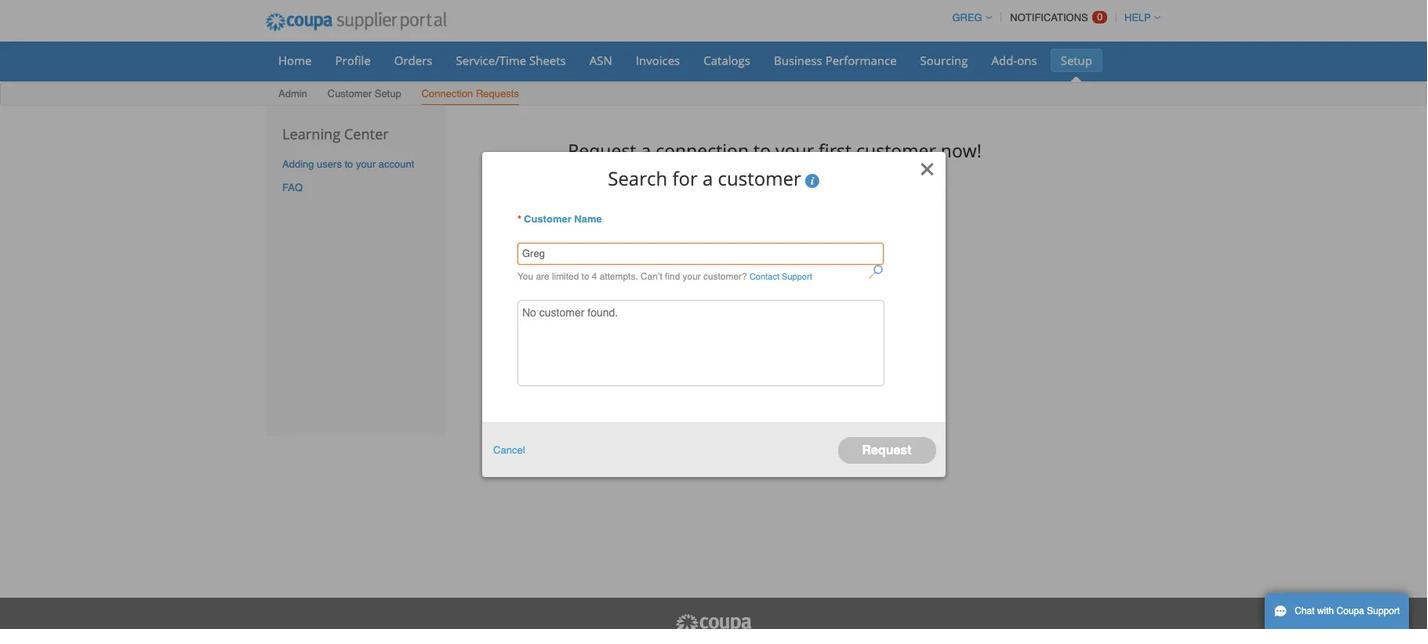 Task type: vqa. For each thing, say whether or not it's contained in the screenshot.
the middle YOUR
yes



Task type: describe. For each thing, give the bounding box(es) containing it.
find
[[665, 271, 680, 282]]

add-ons
[[992, 53, 1038, 68]]

contact
[[750, 271, 780, 282]]

faq link
[[282, 182, 303, 194]]

invoices link
[[626, 49, 691, 72]]

request a connection to your first customer now!
[[568, 138, 982, 163]]

*
[[518, 214, 522, 225]]

to for connection
[[754, 138, 771, 163]]

* customer name
[[518, 214, 602, 225]]

request button
[[838, 437, 936, 464]]

business
[[774, 53, 823, 68]]

adding
[[282, 158, 314, 170]]

close image
[[920, 162, 936, 177]]

limited
[[552, 271, 579, 282]]

request for request
[[862, 444, 912, 458]]

1 horizontal spatial setup
[[1061, 53, 1093, 68]]

connection requests
[[422, 88, 519, 100]]

for
[[673, 166, 698, 192]]

learning center
[[282, 125, 389, 144]]

customer inside dialog
[[524, 214, 572, 225]]

name
[[575, 214, 602, 225]]

contact support button
[[750, 269, 813, 285]]

0 vertical spatial customer
[[328, 88, 372, 100]]

0 horizontal spatial to
[[345, 158, 353, 170]]

with
[[1318, 606, 1335, 617]]

request for request a connection to your first customer now!
[[568, 138, 637, 163]]

coupa
[[1337, 606, 1365, 617]]

2 horizontal spatial customer
[[857, 138, 937, 163]]

no customer found.
[[522, 307, 618, 320]]

customer setup link
[[327, 85, 402, 105]]

service/time sheets link
[[446, 49, 576, 72]]

search
[[608, 166, 668, 192]]

support inside button
[[1368, 606, 1401, 617]]

can't
[[641, 271, 663, 282]]

first
[[819, 138, 852, 163]]

add-
[[992, 53, 1018, 68]]

profile
[[335, 53, 371, 68]]

you are limited to 4 attempts. can't find your customer? contact support
[[518, 271, 813, 282]]

connection
[[422, 88, 473, 100]]

a inside dialog
[[703, 166, 713, 192]]

adding users to your account link
[[282, 158, 415, 170]]

Type to search for a customer text field
[[518, 243, 884, 265]]

chat with coupa support
[[1295, 606, 1401, 617]]

admin link
[[278, 85, 308, 105]]

0 horizontal spatial your
[[356, 158, 376, 170]]

4
[[592, 271, 597, 282]]

admin
[[278, 88, 307, 100]]

chat with coupa support button
[[1265, 594, 1410, 630]]

to for limited
[[582, 271, 590, 282]]

invoices
[[636, 53, 680, 68]]

support inside search for a customer dialog
[[782, 271, 813, 282]]

service/time
[[456, 53, 526, 68]]

customer setup
[[328, 88, 401, 100]]

faq
[[282, 182, 303, 194]]

business performance
[[774, 53, 897, 68]]

asn
[[590, 53, 613, 68]]



Task type: locate. For each thing, give the bounding box(es) containing it.
to inside dialog
[[582, 271, 590, 282]]

0 vertical spatial coupa supplier portal image
[[255, 2, 457, 42]]

chat
[[1295, 606, 1315, 617]]

your down center
[[356, 158, 376, 170]]

1 vertical spatial customer
[[524, 214, 572, 225]]

home link
[[268, 49, 322, 72]]

1 vertical spatial customer
[[718, 166, 802, 192]]

1 horizontal spatial coupa supplier portal image
[[675, 614, 753, 630]]

your inside search for a customer dialog
[[683, 271, 701, 282]]

support
[[782, 271, 813, 282], [1368, 606, 1401, 617]]

0 vertical spatial customer
[[857, 138, 937, 163]]

to left 4
[[582, 271, 590, 282]]

center
[[344, 125, 389, 144]]

a
[[641, 138, 651, 163], [703, 166, 713, 192]]

sourcing
[[921, 53, 968, 68]]

add-ons link
[[982, 49, 1048, 72]]

to
[[754, 138, 771, 163], [345, 158, 353, 170], [582, 271, 590, 282]]

0 vertical spatial a
[[641, 138, 651, 163]]

2 horizontal spatial your
[[776, 138, 814, 163]]

orders link
[[384, 49, 443, 72]]

1 horizontal spatial request
[[862, 444, 912, 458]]

catalogs link
[[694, 49, 761, 72]]

now!
[[941, 138, 982, 163]]

customer down the profile link
[[328, 88, 372, 100]]

1 horizontal spatial support
[[1368, 606, 1401, 617]]

catalogs
[[704, 53, 751, 68]]

0 horizontal spatial request
[[568, 138, 637, 163]]

0 horizontal spatial customer
[[540, 307, 585, 320]]

2 vertical spatial customer
[[540, 307, 585, 320]]

setup right the ons
[[1061, 53, 1093, 68]]

0 vertical spatial support
[[782, 271, 813, 282]]

found.
[[588, 307, 618, 320]]

sourcing link
[[910, 49, 979, 72]]

your left first
[[776, 138, 814, 163]]

search for a customer dialog
[[482, 152, 946, 478]]

business performance link
[[764, 49, 907, 72]]

0 horizontal spatial coupa supplier portal image
[[255, 2, 457, 42]]

customer
[[328, 88, 372, 100], [524, 214, 572, 225]]

0 horizontal spatial setup
[[375, 88, 401, 100]]

1 horizontal spatial to
[[582, 271, 590, 282]]

your
[[776, 138, 814, 163], [356, 158, 376, 170], [683, 271, 701, 282]]

ons
[[1018, 53, 1038, 68]]

your right find
[[683, 271, 701, 282]]

attempts.
[[600, 271, 638, 282]]

to right 'connection'
[[754, 138, 771, 163]]

customer?
[[704, 271, 747, 282]]

0 vertical spatial setup
[[1061, 53, 1093, 68]]

request inside button
[[862, 444, 912, 458]]

request
[[568, 138, 637, 163], [862, 444, 912, 458]]

requests
[[476, 88, 519, 100]]

sheets
[[530, 53, 566, 68]]

connection requests link
[[421, 85, 520, 105]]

1 horizontal spatial your
[[683, 271, 701, 282]]

1 vertical spatial request
[[862, 444, 912, 458]]

support right contact
[[782, 271, 813, 282]]

learning
[[282, 125, 341, 144]]

1 horizontal spatial customer
[[524, 214, 572, 225]]

1 horizontal spatial customer
[[718, 166, 802, 192]]

asn link
[[580, 49, 623, 72]]

a right "for"
[[703, 166, 713, 192]]

customer right *
[[524, 214, 572, 225]]

1 vertical spatial setup
[[375, 88, 401, 100]]

0 horizontal spatial a
[[641, 138, 651, 163]]

cancel button
[[494, 442, 525, 459]]

you
[[518, 271, 534, 282]]

no
[[522, 307, 537, 320]]

1 vertical spatial coupa supplier portal image
[[675, 614, 753, 630]]

profile link
[[325, 49, 381, 72]]

0 horizontal spatial support
[[782, 271, 813, 282]]

customer right no at the left of page
[[540, 307, 585, 320]]

0 vertical spatial request
[[568, 138, 637, 163]]

are
[[536, 271, 550, 282]]

customer right first
[[857, 138, 937, 163]]

home
[[278, 53, 312, 68]]

a up search
[[641, 138, 651, 163]]

to right users
[[345, 158, 353, 170]]

connection
[[656, 138, 749, 163]]

setup down orders in the top of the page
[[375, 88, 401, 100]]

account
[[379, 158, 415, 170]]

1 vertical spatial a
[[703, 166, 713, 192]]

1 horizontal spatial a
[[703, 166, 713, 192]]

adding users to your account
[[282, 158, 415, 170]]

search for a customer
[[608, 166, 802, 192]]

customer down request a connection to your first customer now!
[[718, 166, 802, 192]]

performance
[[826, 53, 897, 68]]

orders
[[394, 53, 433, 68]]

service/time sheets
[[456, 53, 566, 68]]

1 vertical spatial support
[[1368, 606, 1401, 617]]

setup
[[1061, 53, 1093, 68], [375, 88, 401, 100]]

customer
[[857, 138, 937, 163], [718, 166, 802, 192], [540, 307, 585, 320]]

coupa supplier portal image
[[255, 2, 457, 42], [675, 614, 753, 630]]

support right coupa
[[1368, 606, 1401, 617]]

cancel
[[494, 445, 525, 457]]

setup link
[[1051, 49, 1103, 72]]

users
[[317, 158, 342, 170]]

0 horizontal spatial customer
[[328, 88, 372, 100]]

2 horizontal spatial to
[[754, 138, 771, 163]]



